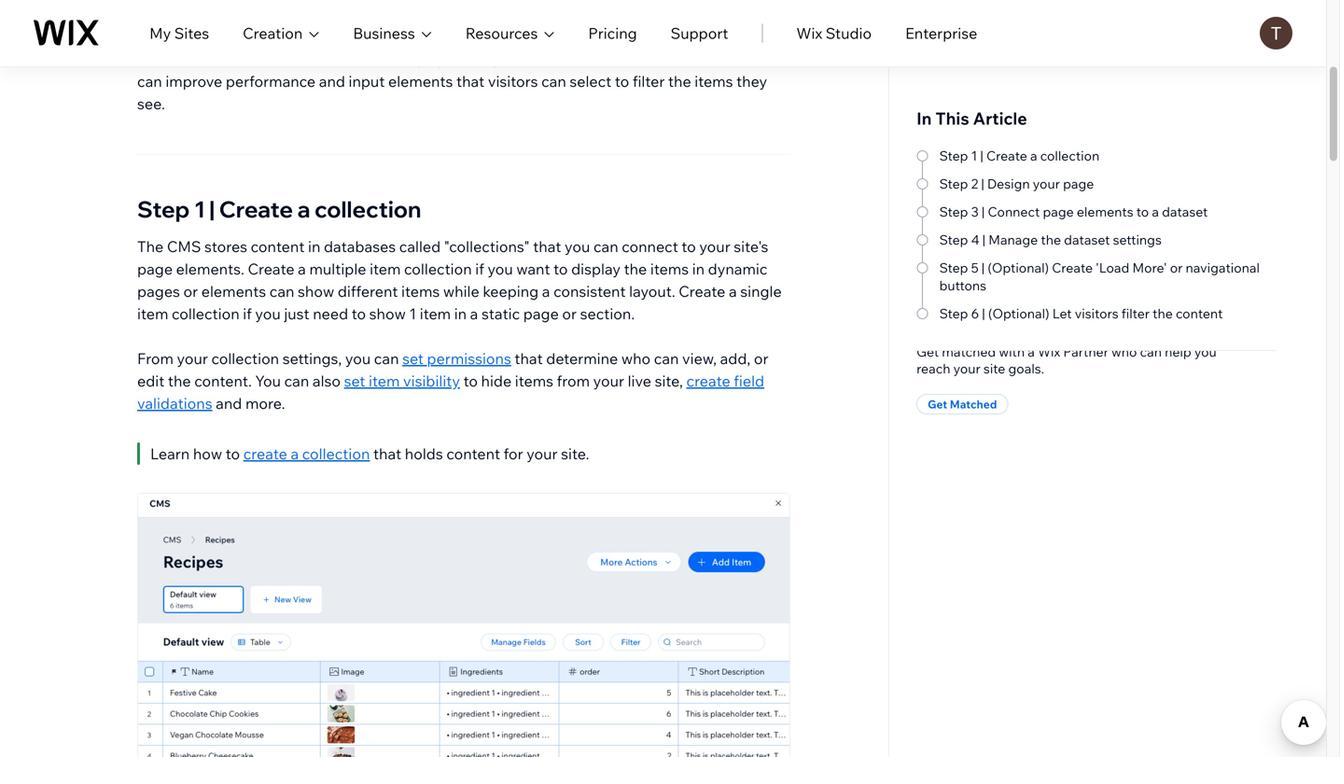 Task type: locate. For each thing, give the bounding box(es) containing it.
step
[[940, 148, 969, 164], [940, 176, 969, 192], [137, 195, 190, 223], [940, 204, 969, 220], [940, 232, 969, 248], [940, 260, 969, 276], [940, 305, 969, 322]]

1 vertical spatial and
[[319, 72, 345, 91]]

step 2 | design your page
[[940, 176, 1095, 192]]

that up set item visibility to hide items from your live site,
[[515, 349, 543, 368]]

2 (optional) from the top
[[989, 305, 1050, 322]]

'load down 'time,' on the left top of page
[[617, 49, 656, 68]]

that
[[759, 49, 787, 68], [457, 72, 485, 91], [533, 237, 562, 256], [515, 349, 543, 368], [373, 445, 402, 463]]

2 vertical spatial and
[[216, 394, 242, 413]]

1 vertical spatial how
[[193, 445, 222, 463]]

page up pages
[[137, 260, 173, 278]]

about up (formerly
[[981, 57, 1019, 73]]

0 vertical spatial collection
[[993, 111, 1055, 127]]

you
[[255, 372, 281, 390]]

0 vertical spatial and
[[198, 49, 224, 68]]

1 up stores
[[194, 195, 205, 223]]

collection down connect
[[981, 227, 1043, 243]]

they
[[737, 72, 768, 91]]

1 vertical spatial create
[[243, 445, 287, 463]]

0 vertical spatial 'load
[[617, 49, 656, 68]]

items left the they
[[695, 72, 734, 91]]

who up live at left
[[622, 349, 651, 368]]

0 horizontal spatial if
[[243, 304, 252, 323]]

collection up databases
[[315, 195, 422, 223]]

1 horizontal spatial 'load
[[1096, 260, 1130, 276]]

live
[[628, 372, 652, 390]]

content left for on the left bottom
[[447, 445, 501, 463]]

1 up 2
[[972, 148, 978, 164]]

0 vertical spatial content
[[251, 237, 305, 256]]

0 vertical spatial wix
[[797, 24, 823, 42]]

get up reach
[[917, 344, 940, 360]]

cms: about user input elements link
[[917, 184, 1194, 206]]

1 horizontal spatial set
[[403, 349, 424, 368]]

filter inside adjust the dataset settings to control how many items can load at a time, which items to exclude, and the order in which items display. add optional extras like 'load more' buttons that can improve performance and input elements that visitors can select to filter the items they see.
[[633, 72, 665, 91]]

content right stores
[[251, 237, 305, 256]]

a screenshot of a collection in the cms. image
[[138, 494, 790, 757]]

1 horizontal spatial buttons
[[940, 277, 987, 294]]

visitors inside adjust the dataset settings to control how many items can load at a time, which items to exclude, and the order in which items display. add optional extras like 'load more' buttons that can improve performance and input elements that visitors can select to filter the items they see.
[[488, 72, 538, 91]]

step 4 | manage the dataset settings
[[940, 232, 1162, 248]]

your down matched
[[954, 360, 981, 377]]

which up the input at the top of page
[[311, 49, 352, 68]]

my sites link
[[150, 22, 209, 44]]

you
[[565, 237, 591, 256], [488, 260, 513, 278], [255, 304, 281, 323], [1195, 344, 1217, 360], [345, 349, 371, 368]]

0 vertical spatial elements
[[388, 72, 453, 91]]

0 vertical spatial (optional)
[[988, 260, 1050, 276]]

0 vertical spatial settings
[[268, 27, 324, 46]]

order
[[254, 49, 292, 68]]

professional
[[968, 304, 1068, 325]]

0 vertical spatial visitors
[[488, 72, 538, 91]]

called
[[399, 237, 441, 256]]

set up set item visibility link
[[403, 349, 424, 368]]

hire a professional
[[917, 304, 1068, 325]]

to
[[327, 27, 342, 46], [728, 27, 742, 46], [615, 72, 630, 91], [1137, 204, 1150, 220], [682, 237, 696, 256], [554, 260, 568, 278], [352, 304, 366, 323], [464, 372, 478, 390], [226, 445, 240, 463]]

0 vertical spatial how
[[397, 27, 427, 46]]

dataset
[[212, 27, 265, 46], [1163, 204, 1209, 220], [1065, 232, 1111, 248]]

static
[[482, 304, 520, 323]]

step inside step 5 | (optional) create 'load more' or navigational buttons
[[940, 260, 969, 276]]

0 horizontal spatial visitors
[[488, 72, 538, 91]]

0 horizontal spatial settings
[[268, 27, 324, 46]]

1 horizontal spatial who
[[1112, 344, 1138, 360]]

items right 'time,' on the left top of page
[[686, 27, 725, 46]]

1 vertical spatial set
[[344, 372, 366, 390]]

items right the hide
[[515, 372, 554, 390]]

design
[[988, 176, 1031, 192]]

improve
[[166, 72, 223, 91]]

that up the they
[[759, 49, 787, 68]]

0 horizontal spatial content
[[251, 237, 305, 256]]

set
[[403, 349, 424, 368], [344, 372, 366, 390]]

get for get matched
[[928, 397, 948, 411]]

1 horizontal spatial create
[[687, 372, 731, 390]]

and down "content."
[[216, 394, 242, 413]]

about for datasets
[[981, 148, 1019, 165]]

your
[[1034, 176, 1061, 192], [700, 237, 731, 256], [177, 349, 208, 368], [954, 360, 981, 377], [594, 372, 625, 390], [527, 445, 558, 463]]

1 horizontal spatial which
[[642, 27, 683, 46]]

1 vertical spatial settings
[[1114, 232, 1162, 248]]

0 horizontal spatial wix
[[797, 24, 823, 42]]

1 horizontal spatial how
[[397, 27, 427, 46]]

manager):
[[1092, 94, 1154, 111]]

0 vertical spatial cms
[[945, 94, 975, 111]]

1 vertical spatial if
[[243, 304, 252, 323]]

0 vertical spatial dataset
[[212, 27, 265, 46]]

can down extras
[[542, 72, 567, 91]]

who inside that determine who can view, add, or edit the content. you can also
[[622, 349, 651, 368]]

your left live at left
[[594, 372, 625, 390]]

the up help
[[1153, 305, 1174, 322]]

in right order
[[295, 49, 308, 68]]

5
[[972, 260, 979, 276]]

content up help
[[1177, 305, 1224, 322]]

you right help
[[1195, 344, 1217, 360]]

your up dynamic
[[700, 237, 731, 256]]

0 horizontal spatial set
[[344, 372, 366, 390]]

cms
[[945, 94, 975, 111], [167, 237, 201, 256]]

cms right the
[[167, 237, 201, 256]]

(optional) inside step 5 | (optional) create 'load more' or navigational buttons
[[988, 260, 1050, 276]]

2 horizontal spatial elements
[[1078, 204, 1134, 220]]

cms: up 2
[[945, 148, 978, 165]]

article
[[974, 108, 1028, 129]]

if down "collections"
[[476, 260, 485, 278]]

0 horizontal spatial elements
[[201, 282, 266, 301]]

items left while
[[402, 282, 440, 301]]

support
[[671, 24, 729, 42]]

elements down "elements."
[[201, 282, 266, 301]]

your down datasets
[[1034, 176, 1061, 192]]

3 cms: from the top
[[945, 188, 978, 204]]

cms: about dynamic pages
[[945, 57, 1116, 73]]

0 vertical spatial buttons
[[702, 49, 756, 68]]

2 horizontal spatial content
[[1177, 305, 1224, 322]]

1
[[972, 148, 978, 164], [194, 195, 205, 223], [409, 304, 417, 323]]

1 horizontal spatial if
[[476, 260, 485, 278]]

the left order
[[227, 49, 250, 68]]

the
[[186, 27, 209, 46], [227, 49, 250, 68], [669, 72, 692, 91], [1042, 232, 1062, 248], [624, 260, 647, 278], [1153, 305, 1174, 322], [168, 372, 191, 390]]

0 vertical spatial more'
[[659, 49, 699, 68]]

or inside step 5 | (optional) create 'load more' or navigational buttons
[[1171, 260, 1184, 276]]

dataset up "overview"
[[1163, 204, 1209, 220]]

2 vertical spatial content
[[447, 445, 501, 463]]

1 vertical spatial filter
[[1122, 305, 1151, 322]]

you left just
[[255, 304, 281, 323]]

0 horizontal spatial show
[[298, 282, 335, 301]]

how up display.
[[397, 27, 427, 46]]

cms: up 4
[[945, 188, 978, 204]]

create field validations link
[[137, 372, 765, 413]]

the right my
[[186, 27, 209, 46]]

settings inside adjust the dataset settings to control how many items can load at a time, which items to exclude, and the order in which items display. add optional extras like 'load more' buttons that can improve performance and input elements that visitors can select to filter the items they see.
[[268, 27, 324, 46]]

many
[[430, 27, 468, 46]]

1 vertical spatial get
[[928, 397, 948, 411]]

1 vertical spatial 'load
[[1096, 260, 1130, 276]]

2 cms: from the top
[[945, 148, 978, 165]]

that down add
[[457, 72, 485, 91]]

1 vertical spatial wix
[[1038, 344, 1061, 360]]

1 horizontal spatial filter
[[1122, 305, 1151, 322]]

elements inside the cms stores content in databases called "collections" that you can connect to your site's page elements. create a multiple item collection if you want to display the items in dynamic pages or elements can show different items while keeping a consistent layout. create a single item collection if you just need to show 1 item in a static page or section.
[[201, 282, 266, 301]]

1 vertical spatial more'
[[1133, 260, 1168, 276]]

| right 5
[[982, 260, 985, 276]]

1 vertical spatial show
[[370, 304, 406, 323]]

content
[[251, 237, 305, 256], [1177, 305, 1224, 322], [447, 445, 501, 463]]

1 horizontal spatial more'
[[1133, 260, 1168, 276]]

0 horizontal spatial which
[[311, 49, 352, 68]]

| down in this article
[[981, 148, 984, 164]]

0 horizontal spatial how
[[193, 445, 222, 463]]

about for dynamic
[[981, 57, 1019, 73]]

how right learn
[[193, 445, 222, 463]]

or
[[1171, 260, 1184, 276], [183, 282, 198, 301], [563, 304, 577, 323], [754, 349, 769, 368]]

create
[[687, 372, 731, 390], [243, 445, 287, 463]]

2 vertical spatial 1
[[409, 304, 417, 323]]

1 vertical spatial 1
[[194, 195, 205, 223]]

create
[[987, 148, 1028, 164], [219, 195, 293, 223], [248, 260, 295, 278], [1053, 260, 1094, 276], [679, 282, 726, 301]]

1 horizontal spatial wix
[[1038, 344, 1061, 360]]

0 horizontal spatial cms
[[167, 237, 201, 256]]

2 vertical spatial dataset
[[1065, 232, 1111, 248]]

get for get matched with a wix partner who can help you reach your site goals.
[[917, 344, 940, 360]]

1 vertical spatial content
[[1040, 94, 1089, 111]]

0 horizontal spatial buttons
[[702, 49, 756, 68]]

'load inside step 5 | (optional) create 'load more' or navigational buttons
[[1096, 260, 1130, 276]]

about
[[981, 57, 1019, 73], [981, 148, 1019, 165], [981, 188, 1019, 204]]

get inside get matched with a wix partner who can help you reach your site goals.
[[917, 344, 940, 360]]

visitors right 'let'
[[1076, 305, 1119, 322]]

that determine who can view, add, or edit the content. you can also
[[137, 349, 769, 390]]

dataset up order
[[212, 27, 265, 46]]

0 horizontal spatial dataset
[[212, 27, 265, 46]]

buttons up the they
[[702, 49, 756, 68]]

1 horizontal spatial content
[[447, 445, 501, 463]]

more' inside adjust the dataset settings to control how many items can load at a time, which items to exclude, and the order in which items display. add optional extras like 'load more' buttons that can improve performance and input elements that visitors can select to filter the items they see.
[[659, 49, 699, 68]]

(optional) down manage
[[988, 260, 1050, 276]]

for
[[504, 445, 524, 463]]

(formerly
[[978, 94, 1037, 111]]

0 vertical spatial set
[[403, 349, 424, 368]]

0 vertical spatial which
[[642, 27, 683, 46]]

1 horizontal spatial 1
[[409, 304, 417, 323]]

matched
[[950, 397, 998, 411]]

more'
[[659, 49, 699, 68], [1133, 260, 1168, 276]]

0 horizontal spatial more'
[[659, 49, 699, 68]]

1 vertical spatial which
[[311, 49, 352, 68]]

0 vertical spatial content
[[983, 14, 1048, 35]]

cms: for cms: about dynamic pages
[[945, 57, 978, 73]]

buttons inside adjust the dataset settings to control how many items can load at a time, which items to exclude, and the order in which items display. add optional extras like 'load more' buttons that can improve performance and input elements that visitors can select to filter the items they see.
[[702, 49, 756, 68]]

collection inside "cms (formerly content manager): adding collection presets"
[[993, 111, 1055, 127]]

can up see. at the left top
[[137, 72, 162, 91]]

0 horizontal spatial who
[[622, 349, 651, 368]]

more.
[[246, 394, 285, 413]]

cms: about datasets link
[[917, 145, 1194, 167]]

1 inside the cms stores content in databases called "collections" that you can connect to your site's page elements. create a multiple item collection if you want to display the items in dynamic pages or elements can show different items while keeping a consistent layout. create a single item collection if you just need to show 1 item in a static page or section.
[[409, 304, 417, 323]]

cms inside the cms stores content in databases called "collections" that you can connect to your site's page elements. create a multiple item collection if you want to display the items in dynamic pages or elements can show different items while keeping a consistent layout. create a single item collection if you just need to show 1 item in a static page or section.
[[167, 237, 201, 256]]

0 horizontal spatial 'load
[[617, 49, 656, 68]]

my
[[150, 24, 171, 42]]

settings,
[[283, 349, 342, 368]]

1 about from the top
[[981, 57, 1019, 73]]

show up the need at left
[[298, 282, 335, 301]]

in down while
[[455, 304, 467, 323]]

1 vertical spatial content
[[1177, 305, 1224, 322]]

collection
[[1041, 148, 1100, 164], [315, 195, 422, 223], [404, 260, 472, 278], [172, 304, 240, 323], [211, 349, 279, 368], [302, 445, 370, 463]]

1 horizontal spatial cms
[[945, 94, 975, 111]]

that inside that determine who can view, add, or edit the content. you can also
[[515, 349, 543, 368]]

in up multiple
[[308, 237, 321, 256]]

which right 'time,' on the left top of page
[[642, 27, 683, 46]]

show
[[298, 282, 335, 301], [370, 304, 406, 323]]

2 about from the top
[[981, 148, 1019, 165]]

and up the improve
[[198, 49, 224, 68]]

create down 'view,'
[[687, 372, 731, 390]]

create a collection link
[[243, 445, 370, 463]]

2 horizontal spatial 1
[[972, 148, 978, 164]]

see.
[[137, 94, 165, 113]]

1 cms: from the top
[[945, 57, 978, 73]]

dataset inside adjust the dataset settings to control how many items can load at a time, which items to exclude, and the order in which items display. add optional extras like 'load more' buttons that can improve performance and input elements that visitors can select to filter the items they see.
[[212, 27, 265, 46]]

section.
[[580, 304, 635, 323]]

visitors
[[488, 72, 538, 91], [1076, 305, 1119, 322]]

you up display
[[565, 237, 591, 256]]

control
[[345, 27, 394, 46]]

0 vertical spatial filter
[[633, 72, 665, 91]]

1 (optional) from the top
[[988, 260, 1050, 276]]

page
[[1064, 176, 1095, 192], [1044, 204, 1075, 220], [137, 260, 173, 278], [524, 304, 559, 323]]

cms: about dynamic pages link
[[917, 53, 1194, 76]]

create down permissions
[[1053, 260, 1094, 276]]

that inside the cms stores content in databases called "collections" that you can connect to your site's page elements. create a multiple item collection if you want to display the items in dynamic pages or elements can show different items while keeping a consistent layout. create a single item collection if you just need to show 1 item in a static page or section.
[[533, 237, 562, 256]]

to down and more.
[[226, 445, 240, 463]]

manage
[[989, 232, 1039, 248]]

that left holds
[[373, 445, 402, 463]]

0 vertical spatial get
[[917, 344, 940, 360]]

1 vertical spatial visitors
[[1076, 305, 1119, 322]]

1 vertical spatial (optional)
[[989, 305, 1050, 322]]

wix up goals.
[[1038, 344, 1061, 360]]

content up cms: about dynamic pages
[[983, 14, 1048, 35]]

2 vertical spatial elements
[[201, 282, 266, 301]]

1 vertical spatial cms
[[167, 237, 201, 256]]

set right also
[[344, 372, 366, 390]]

0 vertical spatial show
[[298, 282, 335, 301]]

1 horizontal spatial elements
[[388, 72, 453, 91]]

settings up order
[[268, 27, 324, 46]]

can inside get matched with a wix partner who can help you reach your site goals.
[[1141, 344, 1163, 360]]

like
[[590, 49, 614, 68]]

'load inside adjust the dataset settings to control how many items can load at a time, which items to exclude, and the order in which items display. add optional extras like 'load more' buttons that can improve performance and input elements that visitors can select to filter the items they see.
[[617, 49, 656, 68]]

from
[[557, 372, 590, 390]]

2 horizontal spatial dataset
[[1163, 204, 1209, 220]]

keeping
[[483, 282, 539, 301]]

a inside get matched with a wix partner who can help you reach your site goals.
[[1028, 344, 1035, 360]]

or inside that determine who can view, add, or edit the content. you can also
[[754, 349, 769, 368]]

or up field
[[754, 349, 769, 368]]

a
[[592, 27, 601, 46], [1031, 148, 1038, 164], [298, 195, 310, 223], [1153, 204, 1160, 220], [298, 260, 306, 278], [542, 282, 550, 301], [729, 282, 737, 301], [955, 304, 964, 325], [470, 304, 478, 323], [1028, 344, 1035, 360], [291, 445, 299, 463]]

1 vertical spatial step 1 | create a collection
[[137, 195, 422, 223]]

to left control
[[327, 27, 342, 46]]

consistent
[[554, 282, 626, 301]]

and
[[198, 49, 224, 68], [319, 72, 345, 91], [216, 394, 242, 413]]

field
[[734, 372, 765, 390]]

can
[[513, 27, 538, 46], [137, 72, 162, 91], [542, 72, 567, 91], [594, 237, 619, 256], [270, 282, 295, 301], [1141, 344, 1163, 360], [374, 349, 399, 368], [654, 349, 679, 368], [284, 372, 309, 390]]

site's
[[734, 237, 769, 256]]

and more.
[[213, 394, 285, 413]]

0 vertical spatial step 1 | create a collection
[[940, 148, 1100, 164]]

show down different
[[370, 304, 406, 323]]

6
[[972, 305, 980, 322]]

step 1 | create a collection up stores
[[137, 195, 422, 223]]

cms up adding
[[945, 94, 975, 111]]

get down reach
[[928, 397, 948, 411]]

| right 3
[[982, 204, 985, 220]]

elements down display.
[[388, 72, 453, 91]]

view,
[[683, 349, 717, 368]]

1 vertical spatial about
[[981, 148, 1019, 165]]

dynamic
[[1022, 57, 1076, 73]]

0 horizontal spatial filter
[[633, 72, 665, 91]]

1 horizontal spatial dataset
[[1065, 232, 1111, 248]]

business
[[353, 24, 415, 42]]

get matched link
[[917, 394, 1009, 415]]

pages
[[1079, 57, 1116, 73]]

create down more. at bottom left
[[243, 445, 287, 463]]

4 cms: from the top
[[945, 227, 978, 243]]

2 vertical spatial about
[[981, 188, 1019, 204]]

sites
[[174, 24, 209, 42]]

1 horizontal spatial settings
[[1114, 232, 1162, 248]]

1 vertical spatial dataset
[[1163, 204, 1209, 220]]

1 vertical spatial buttons
[[940, 277, 987, 294]]

1 horizontal spatial visitors
[[1076, 305, 1119, 322]]

0 horizontal spatial step 1 | create a collection
[[137, 195, 422, 223]]

0 vertical spatial create
[[687, 372, 731, 390]]

your right from
[[177, 349, 208, 368]]

cms: collection permissions overview
[[945, 227, 1180, 243]]

and left the input at the top of page
[[319, 72, 345, 91]]

more' down "overview"
[[1133, 260, 1168, 276]]

collection
[[993, 111, 1055, 127], [981, 227, 1043, 243]]

studio
[[826, 24, 872, 42]]

dataset down step 3 | connect page elements to a dataset
[[1065, 232, 1111, 248]]

1 up set permissions link
[[409, 304, 417, 323]]

0 vertical spatial about
[[981, 57, 1019, 73]]

at
[[575, 27, 589, 46]]

content for learn how to create a collection that holds content for your site.
[[447, 445, 501, 463]]

3 about from the top
[[981, 188, 1019, 204]]

if
[[476, 260, 485, 278], [243, 304, 252, 323]]



Task type: vqa. For each thing, say whether or not it's contained in the screenshot.
dataset
yes



Task type: describe. For each thing, give the bounding box(es) containing it.
page up step 3 | connect page elements to a dataset
[[1064, 176, 1095, 192]]

can down settings,
[[284, 372, 309, 390]]

the down step 3 | connect page elements to a dataset
[[1042, 232, 1062, 248]]

set item visibility to hide items from your live site,
[[344, 372, 687, 390]]

to right 'connect'
[[682, 237, 696, 256]]

add
[[452, 49, 481, 68]]

extras
[[545, 49, 587, 68]]

business button
[[353, 22, 432, 44]]

step left 3
[[940, 204, 969, 220]]

items up the optional
[[472, 27, 510, 46]]

enterprise
[[906, 24, 978, 42]]

collection down presets
[[1041, 148, 1100, 164]]

item down while
[[420, 304, 451, 323]]

| right 2
[[982, 176, 985, 192]]

0 vertical spatial if
[[476, 260, 485, 278]]

more' inside step 5 | (optional) create 'load more' or navigational buttons
[[1133, 260, 1168, 276]]

site,
[[655, 372, 683, 390]]

you up keeping
[[488, 260, 513, 278]]

resources
[[466, 24, 538, 42]]

create inside create field validations
[[687, 372, 731, 390]]

support link
[[671, 22, 729, 44]]

item left visibility
[[369, 372, 400, 390]]

multiple
[[310, 260, 367, 278]]

presets
[[1057, 111, 1103, 127]]

1 vertical spatial collection
[[981, 227, 1043, 243]]

from
[[137, 349, 174, 368]]

step left 4
[[940, 232, 969, 248]]

validations
[[137, 394, 213, 413]]

collection down called
[[404, 260, 472, 278]]

step 6 | (optional) let visitors filter the content
[[940, 305, 1224, 322]]

items down control
[[355, 49, 394, 68]]

1 horizontal spatial step 1 | create a collection
[[940, 148, 1100, 164]]

item down pages
[[137, 304, 168, 323]]

want
[[517, 260, 551, 278]]

to down permissions
[[464, 372, 478, 390]]

site.
[[561, 445, 590, 463]]

holds
[[405, 445, 443, 463]]

can up set item visibility link
[[374, 349, 399, 368]]

page down keeping
[[524, 304, 559, 323]]

| up stores
[[209, 195, 215, 223]]

reach
[[917, 360, 951, 377]]

profile image image
[[1261, 17, 1293, 49]]

adjust
[[137, 27, 182, 46]]

my sites
[[150, 24, 209, 42]]

site
[[984, 360, 1006, 377]]

step up the
[[137, 195, 190, 223]]

connect
[[622, 237, 679, 256]]

optional
[[484, 49, 541, 68]]

to right select
[[615, 72, 630, 91]]

dynamic
[[708, 260, 768, 278]]

item up different
[[370, 260, 401, 278]]

you inside get matched with a wix partner who can help you reach your site goals.
[[1195, 344, 1217, 360]]

step down this
[[940, 148, 969, 164]]

can up site,
[[654, 349, 679, 368]]

in
[[917, 108, 932, 129]]

content for step 6 | (optional) let visitors filter the content
[[1177, 305, 1224, 322]]

stores
[[205, 237, 248, 256]]

to up the they
[[728, 27, 742, 46]]

learn how to create a collection that holds content for your site.
[[150, 445, 593, 463]]

step 5 | (optional) create 'load more' or navigational buttons
[[940, 260, 1261, 294]]

create up stores
[[219, 195, 293, 223]]

about for user
[[981, 188, 1019, 204]]

layout.
[[630, 282, 676, 301]]

to right the want
[[554, 260, 568, 278]]

overview
[[1122, 227, 1180, 243]]

create up design
[[987, 148, 1028, 164]]

1 vertical spatial elements
[[1078, 204, 1134, 220]]

your inside get matched with a wix partner who can help you reach your site goals.
[[954, 360, 981, 377]]

cms: about user input elements
[[945, 188, 1146, 204]]

hire
[[917, 304, 951, 325]]

the down support
[[669, 72, 692, 91]]

can up just
[[270, 282, 295, 301]]

you right settings,
[[345, 349, 371, 368]]

content inside the cms stores content in databases called "collections" that you can connect to your site's page elements. create a multiple item collection if you want to display the items in dynamic pages or elements can show different items while keeping a consistent layout. create a single item collection if you just need to show 1 item in a static page or section.
[[251, 237, 305, 256]]

single
[[741, 282, 782, 301]]

in left dynamic
[[693, 260, 705, 278]]

create up just
[[248, 260, 295, 278]]

cms: for cms: about user input elements
[[945, 188, 978, 204]]

add,
[[721, 349, 751, 368]]

or down consistent
[[563, 304, 577, 323]]

wix studio link
[[797, 22, 872, 44]]

collection down also
[[302, 445, 370, 463]]

cms (formerly content manager): adding collection presets
[[945, 94, 1154, 127]]

items up layout.
[[651, 260, 689, 278]]

to down different
[[352, 304, 366, 323]]

set permissions link
[[403, 349, 512, 368]]

enterprise link
[[906, 22, 978, 44]]

who inside get matched with a wix partner who can help you reach your site goals.
[[1112, 344, 1138, 360]]

creation
[[243, 24, 303, 42]]

page up cms: collection permissions overview link
[[1044, 204, 1075, 220]]

cms: for cms: collection permissions overview
[[945, 227, 978, 243]]

0 horizontal spatial 1
[[194, 195, 205, 223]]

step 3 | connect page elements to a dataset
[[940, 204, 1209, 220]]

set item visibility link
[[344, 372, 460, 390]]

partner
[[1064, 344, 1109, 360]]

help
[[1166, 344, 1192, 360]]

your right for on the left bottom
[[527, 445, 558, 463]]

| inside step 5 | (optional) create 'load more' or navigational buttons
[[982, 260, 985, 276]]

in this article
[[917, 108, 1028, 129]]

pages
[[137, 282, 180, 301]]

creation button
[[243, 22, 320, 44]]

buttons inside step 5 | (optional) create 'load more' or navigational buttons
[[940, 277, 987, 294]]

just
[[284, 304, 310, 323]]

the inside the cms stores content in databases called "collections" that you can connect to your site's page elements. create a multiple item collection if you want to display the items in dynamic pages or elements can show different items while keeping a consistent layout. create a single item collection if you just need to show 1 item in a static page or section.
[[624, 260, 647, 278]]

or down "elements."
[[183, 282, 198, 301]]

this
[[936, 108, 970, 129]]

exclude,
[[137, 49, 194, 68]]

a inside adjust the dataset settings to control how many items can load at a time, which items to exclude, and the order in which items display. add optional extras like 'load more' buttons that can improve performance and input elements that visitors can select to filter the items they see.
[[592, 27, 601, 46]]

wix inside get matched with a wix partner who can help you reach your site goals.
[[1038, 344, 1061, 360]]

pricing link
[[589, 22, 637, 44]]

goals.
[[1009, 360, 1045, 377]]

content inside "cms (formerly content manager): adding collection presets"
[[1040, 94, 1089, 111]]

the inside that determine who can view, add, or edit the content. you can also
[[168, 372, 191, 390]]

0 horizontal spatial create
[[243, 445, 287, 463]]

"collections"
[[444, 237, 530, 256]]

elements inside adjust the dataset settings to control how many items can load at a time, which items to exclude, and the order in which items display. add optional extras like 'load more' buttons that can improve performance and input elements that visitors can select to filter the items they see.
[[388, 72, 453, 91]]

in inside adjust the dataset settings to control how many items can load at a time, which items to exclude, and the order in which items display. add optional extras like 'load more' buttons that can improve performance and input elements that visitors can select to filter the items they see.
[[295, 49, 308, 68]]

to up "overview"
[[1137, 204, 1150, 220]]

| right 6
[[983, 305, 986, 322]]

while
[[443, 282, 480, 301]]

collection down "elements."
[[172, 304, 240, 323]]

learn
[[150, 445, 190, 463]]

matched
[[943, 344, 997, 360]]

| right 4
[[983, 232, 986, 248]]

(optional) for create
[[988, 260, 1050, 276]]

performance
[[226, 72, 316, 91]]

the
[[137, 237, 164, 256]]

connect
[[988, 204, 1041, 220]]

determine
[[547, 349, 618, 368]]

step left 2
[[940, 176, 969, 192]]

collection up "content."
[[211, 349, 279, 368]]

how inside adjust the dataset settings to control how many items can load at a time, which items to exclude, and the order in which items display. add optional extras like 'load more' buttons that can improve performance and input elements that visitors can select to filter the items they see.
[[397, 27, 427, 46]]

step left 6
[[940, 305, 969, 322]]

your inside the cms stores content in databases called "collections" that you can connect to your site's page elements. create a multiple item collection if you want to display the items in dynamic pages or elements can show different items while keeping a consistent layout. create a single item collection if you just need to show 1 item in a static page or section.
[[700, 237, 731, 256]]

can up the optional
[[513, 27, 538, 46]]

1 horizontal spatial show
[[370, 304, 406, 323]]

cms: for cms: about datasets
[[945, 148, 978, 165]]

input
[[349, 72, 385, 91]]

navigational
[[1186, 260, 1261, 276]]

related
[[917, 14, 979, 35]]

create field validations
[[137, 372, 765, 413]]

(optional) for let
[[989, 305, 1050, 322]]

cms: collection permissions overview link
[[917, 223, 1194, 246]]

need
[[313, 304, 348, 323]]

adjust the dataset settings to control how many items can load at a time, which items to exclude, and the order in which items display. add optional extras like 'load more' buttons that can improve performance and input elements that visitors can select to filter the items they see.
[[137, 27, 787, 113]]

elements
[[1089, 188, 1146, 204]]

get matched with a wix partner who can help you reach your site goals.
[[917, 344, 1217, 377]]

content.
[[194, 372, 252, 390]]

from your collection settings, you can set permissions
[[137, 349, 512, 368]]

different
[[338, 282, 398, 301]]

wix studio
[[797, 24, 872, 42]]

cms inside "cms (formerly content manager): adding collection presets"
[[945, 94, 975, 111]]

cms (formerly content manager): adding collection presets link
[[917, 92, 1194, 128]]

create down dynamic
[[679, 282, 726, 301]]

create inside step 5 | (optional) create 'load more' or navigational buttons
[[1053, 260, 1094, 276]]

0 vertical spatial 1
[[972, 148, 978, 164]]

can up display
[[594, 237, 619, 256]]

adding
[[945, 111, 990, 127]]



